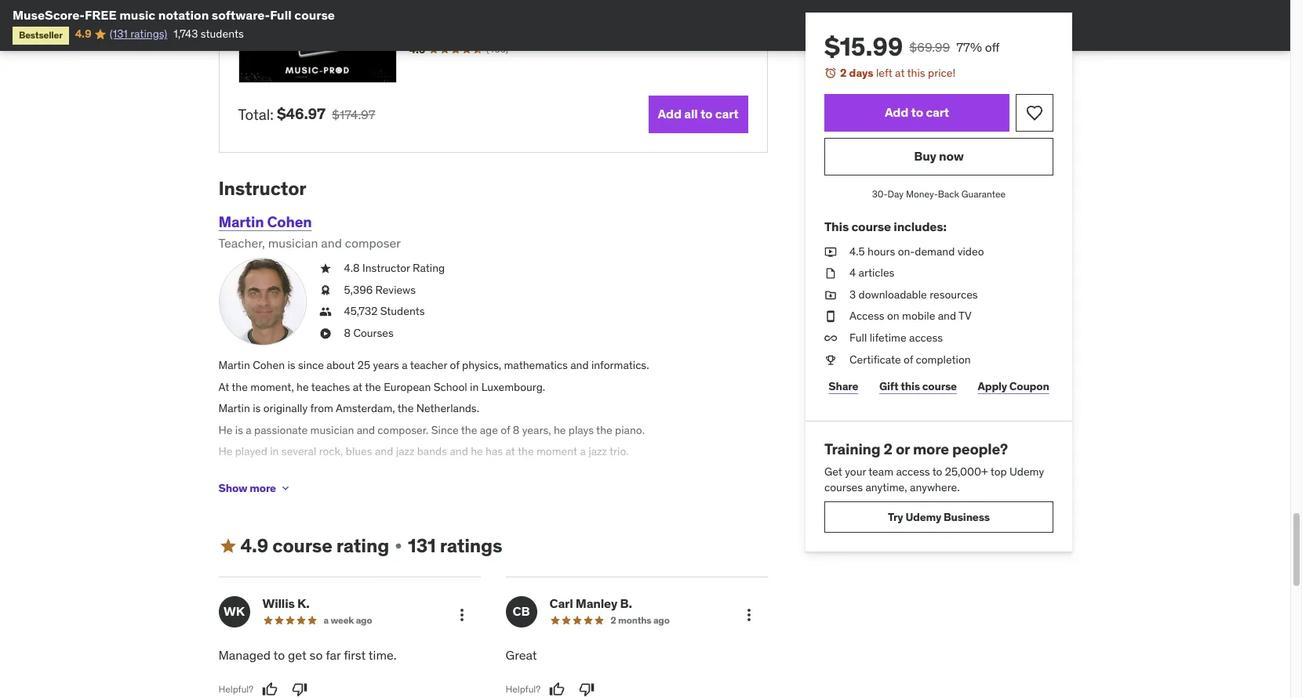 Task type: describe. For each thing, give the bounding box(es) containing it.
cb
[[513, 604, 530, 620]]

all
[[684, 106, 698, 122]]

xsmall image for 4.5 hours on-demand video
[[824, 244, 837, 260]]

composing
[[437, 467, 491, 481]]

months
[[618, 615, 651, 626]]

xsmall image for 4.8
[[319, 261, 331, 277]]

training
[[824, 440, 880, 459]]

certificate of completion
[[849, 353, 970, 367]]

course up hours
[[851, 219, 891, 235]]

0 horizontal spatial of
[[450, 358, 459, 373]]

teacher,
[[218, 235, 265, 251]]

1 vertical spatial instructor
[[362, 261, 410, 275]]

a down plays
[[580, 445, 586, 459]]

and left informatics. on the bottom left of the page
[[570, 358, 589, 373]]

3 he from the top
[[218, 467, 232, 481]]

77%
[[956, 39, 981, 55]]

rating
[[413, 261, 445, 275]]

get
[[288, 648, 306, 663]]

helpful? for managed to get so far first time.
[[218, 684, 253, 695]]

about
[[326, 358, 355, 373]]

xsmall image for 3
[[824, 288, 837, 303]]

off
[[984, 39, 999, 55]]

demand
[[914, 244, 954, 259]]

$174.97
[[332, 107, 375, 122]]

teacher
[[410, 358, 447, 373]]

0 vertical spatial he
[[297, 380, 309, 394]]

piano,
[[318, 467, 347, 481]]

the down european
[[397, 402, 414, 416]]

2 months ago
[[611, 615, 670, 626]]

and down bands
[[416, 467, 434, 481]]

5,396
[[344, 283, 373, 297]]

now
[[939, 148, 963, 164]]

0 horizontal spatial udemy
[[905, 510, 941, 525]]

share button
[[824, 371, 862, 402]]

also
[[235, 467, 255, 481]]

left
[[876, 66, 892, 80]]

martin cohen link
[[218, 212, 312, 231]]

8 inside martin cohen is since about 25 years a teacher of physics, mathematics and informatics. at the moment, he teaches at the european school in luxembourg. martin is originally from amsterdam, the netherlands. he is a passionate musician and composer. since the age of 8 years, he plays the piano. he played in several rock, blues and jazz bands and he has at the moment a jazz trio. he also teaches the piano, music theory and composing techniques.
[[513, 423, 520, 437]]

physics,
[[462, 358, 501, 373]]

reviews
[[375, 283, 416, 297]]

netherlands.
[[416, 402, 479, 416]]

carl manley b.
[[549, 596, 632, 612]]

wk
[[224, 604, 245, 620]]

0 horizontal spatial music
[[119, 7, 155, 23]]

b.
[[620, 596, 632, 612]]

a left week
[[324, 615, 329, 626]]

played
[[235, 445, 267, 459]]

rock,
[[319, 445, 343, 459]]

alarm image
[[824, 67, 837, 79]]

mark review by willis k. as helpful image
[[262, 682, 278, 698]]

musescore-
[[13, 7, 85, 23]]

martin cohen teacher, musician and composer
[[218, 212, 401, 251]]

try
[[888, 510, 903, 525]]

add all to cart button
[[648, 96, 748, 133]]

money-
[[906, 188, 937, 200]]

school
[[434, 380, 467, 394]]

a week ago
[[324, 615, 372, 626]]

4.9 course rating
[[240, 534, 389, 558]]

theory
[[381, 467, 413, 481]]

top
[[990, 465, 1006, 479]]

since
[[431, 423, 459, 437]]

2 horizontal spatial at
[[895, 66, 904, 80]]

131 ratings
[[408, 534, 502, 558]]

managed to get so far first time.
[[218, 648, 397, 663]]

on-
[[897, 244, 914, 259]]

passionate
[[254, 423, 308, 437]]

age
[[480, 423, 498, 437]]

mark review by willis k. as unhelpful image
[[292, 682, 308, 698]]

0 horizontal spatial at
[[353, 380, 362, 394]]

since
[[298, 358, 324, 373]]

the up the amsterdam,
[[365, 380, 381, 394]]

the up techniques.
[[518, 445, 534, 459]]

(131 ratings)
[[110, 27, 167, 41]]

coupon
[[1009, 379, 1049, 394]]

1,743 students
[[174, 27, 244, 41]]

2 horizontal spatial he
[[554, 423, 566, 437]]

3 martin from the top
[[218, 402, 250, 416]]

course right software-
[[294, 7, 335, 23]]

1,743
[[174, 27, 198, 41]]

additional actions for review by willis k. image
[[452, 606, 471, 625]]

25
[[357, 358, 370, 373]]

price!
[[928, 66, 955, 80]]

30-
[[872, 188, 887, 200]]

mobile
[[902, 309, 935, 323]]

0 horizontal spatial in
[[270, 445, 279, 459]]

ratings
[[440, 534, 502, 558]]

1 horizontal spatial of
[[501, 423, 510, 437]]

more inside training 2 or more people? get your team access to 25,000+ top udemy courses anytime, anywhere.
[[913, 440, 949, 459]]

0 vertical spatial access
[[909, 331, 942, 345]]

tv
[[958, 309, 971, 323]]

rating
[[336, 534, 389, 558]]

45,732 students
[[344, 304, 425, 319]]

show more button
[[218, 473, 292, 504]]

1 jazz from the left
[[396, 445, 414, 459]]

udemy inside training 2 or more people? get your team access to 25,000+ top udemy courses anytime, anywhere.
[[1009, 465, 1044, 479]]

total:
[[238, 105, 274, 124]]

mark review by carl manley b. as unhelpful image
[[579, 682, 595, 698]]

$69.99
[[909, 39, 950, 55]]

great
[[506, 648, 537, 663]]

luxembourg.
[[481, 380, 545, 394]]

4.5 hours on-demand video
[[849, 244, 984, 259]]

business
[[943, 510, 989, 525]]

techniques.
[[493, 467, 550, 481]]

mark review by carl manley b. as helpful image
[[549, 682, 565, 698]]

musescore-free music notation software-full course
[[13, 7, 335, 23]]

try udemy business link
[[824, 502, 1053, 533]]

2 vertical spatial at
[[506, 445, 515, 459]]

plays
[[569, 423, 594, 437]]

has
[[486, 445, 503, 459]]

2 for 2 days left at this price!
[[840, 66, 846, 80]]

composer.
[[378, 423, 428, 437]]

amsterdam,
[[336, 402, 395, 416]]

music inside martin cohen is since about 25 years a teacher of physics, mathematics and informatics. at the moment, he teaches at the european school in luxembourg. martin is originally from amsterdam, the netherlands. he is a passionate musician and composer. since the age of 8 years, he plays the piano. he played in several rock, blues and jazz bands and he has at the moment a jazz trio. he also teaches the piano, music theory and composing techniques.
[[350, 467, 379, 481]]

free
[[85, 7, 117, 23]]

helpful? for great
[[506, 684, 540, 695]]

4.9 for 4.9 course rating
[[240, 534, 268, 558]]

total: $46.97 $174.97
[[238, 105, 375, 124]]

martin for martin cohen teacher, musician and composer
[[218, 212, 264, 231]]

and inside martin cohen teacher, musician and composer
[[321, 235, 342, 251]]

trio.
[[609, 445, 629, 459]]

or
[[895, 440, 909, 459]]

0 vertical spatial in
[[470, 380, 479, 394]]



Task type: locate. For each thing, give the bounding box(es) containing it.
2 left months
[[611, 615, 616, 626]]

bands
[[417, 445, 447, 459]]

0 vertical spatial teaches
[[311, 380, 350, 394]]

1 horizontal spatial ago
[[653, 615, 670, 626]]

this right gift
[[900, 379, 920, 394]]

1 horizontal spatial music
[[350, 467, 379, 481]]

video
[[957, 244, 984, 259]]

cohen inside martin cohen teacher, musician and composer
[[267, 212, 312, 231]]

0 horizontal spatial teaches
[[257, 467, 296, 481]]

access on mobile and tv
[[849, 309, 971, 323]]

0 vertical spatial he
[[218, 423, 232, 437]]

0 vertical spatial martin
[[218, 212, 264, 231]]

xsmall image left '5,396'
[[319, 283, 331, 298]]

0 horizontal spatial 4.9
[[75, 27, 91, 41]]

2 right "alarm" icon
[[840, 66, 846, 80]]

1 horizontal spatial udemy
[[1009, 465, 1044, 479]]

cart inside button
[[715, 106, 738, 122]]

first
[[344, 648, 366, 663]]

from
[[310, 402, 333, 416]]

xsmall image left access
[[824, 309, 837, 325]]

medium image
[[218, 538, 237, 556]]

0 vertical spatial this
[[907, 66, 925, 80]]

software-
[[212, 7, 270, 23]]

anytime,
[[865, 480, 907, 495]]

buy
[[914, 148, 936, 164]]

your
[[845, 465, 866, 479]]

martin up at
[[218, 358, 250, 373]]

the down several
[[299, 467, 315, 481]]

0 horizontal spatial ago
[[356, 615, 372, 626]]

of
[[903, 353, 913, 367], [450, 358, 459, 373], [501, 423, 510, 437]]

cart inside 'button'
[[925, 104, 949, 120]]

0 vertical spatial udemy
[[1009, 465, 1044, 479]]

ago right months
[[653, 615, 670, 626]]

ago
[[356, 615, 372, 626], [653, 615, 670, 626]]

add for add to cart
[[884, 104, 908, 120]]

1 horizontal spatial jazz
[[588, 445, 607, 459]]

xsmall image down this
[[824, 244, 837, 260]]

more inside button
[[250, 481, 276, 495]]

0 vertical spatial 4.9
[[75, 27, 91, 41]]

he down since
[[297, 380, 309, 394]]

martin for martin cohen is since about 25 years a teacher of physics, mathematics and informatics. at the moment, he teaches at the european school in luxembourg. martin is originally from amsterdam, the netherlands. he is a passionate musician and composer. since the age of 8 years, he plays the piano. he played in several rock, blues and jazz bands and he has at the moment a jazz trio. he also teaches the piano, music theory and composing techniques.
[[218, 358, 250, 373]]

articles
[[858, 266, 894, 280]]

xsmall image right show more
[[279, 482, 292, 495]]

access
[[849, 309, 884, 323]]

0 horizontal spatial helpful?
[[218, 684, 253, 695]]

managed
[[218, 648, 271, 663]]

2 jazz from the left
[[588, 445, 607, 459]]

0 vertical spatial instructor
[[218, 176, 306, 201]]

1 vertical spatial he
[[218, 445, 232, 459]]

1 vertical spatial is
[[253, 402, 261, 416]]

show
[[218, 481, 247, 495]]

jazz down composer.
[[396, 445, 414, 459]]

4.5
[[849, 244, 864, 259]]

resources
[[929, 288, 977, 302]]

at down 25
[[353, 380, 362, 394]]

a right years
[[402, 358, 408, 373]]

1 horizontal spatial full
[[849, 331, 867, 345]]

this left price!
[[907, 66, 925, 80]]

cohen inside martin cohen is since about 25 years a teacher of physics, mathematics and informatics. at the moment, he teaches at the european school in luxembourg. martin is originally from amsterdam, the netherlands. he is a passionate musician and composer. since the age of 8 years, he plays the piano. he played in several rock, blues and jazz bands and he has at the moment a jazz trio. he also teaches the piano, music theory and composing techniques.
[[253, 358, 285, 373]]

1 vertical spatial he
[[554, 423, 566, 437]]

2 ago from the left
[[653, 615, 670, 626]]

0 horizontal spatial full
[[270, 7, 292, 23]]

at
[[895, 66, 904, 80], [353, 380, 362, 394], [506, 445, 515, 459]]

4.9
[[75, 27, 91, 41], [240, 534, 268, 558]]

add left all
[[658, 106, 681, 122]]

1 horizontal spatial 4.9
[[240, 534, 268, 558]]

cart down price!
[[925, 104, 949, 120]]

1 horizontal spatial helpful?
[[506, 684, 540, 695]]

0 vertical spatial musician
[[268, 235, 318, 251]]

martin down at
[[218, 402, 250, 416]]

this course includes:
[[824, 219, 946, 235]]

1 he from the top
[[218, 423, 232, 437]]

1 vertical spatial cohen
[[253, 358, 285, 373]]

8 left years,
[[513, 423, 520, 437]]

musician down martin cohen link
[[268, 235, 318, 251]]

2 for 2 months ago
[[611, 615, 616, 626]]

2 horizontal spatial is
[[287, 358, 295, 373]]

2 vertical spatial he
[[471, 445, 483, 459]]

piano.
[[615, 423, 645, 437]]

1 ago from the left
[[356, 615, 372, 626]]

xsmall image for full lifetime access
[[824, 331, 837, 346]]

4.9 right medium 'icon'
[[240, 534, 268, 558]]

to inside 'button'
[[911, 104, 923, 120]]

0 horizontal spatial 2
[[611, 615, 616, 626]]

musician inside martin cohen is since about 25 years a teacher of physics, mathematics and informatics. at the moment, he teaches at the european school in luxembourg. martin is originally from amsterdam, the netherlands. he is a passionate musician and composer. since the age of 8 years, he plays the piano. he played in several rock, blues and jazz bands and he has at the moment a jazz trio. he also teaches the piano, music theory and composing techniques.
[[310, 423, 354, 437]]

0 vertical spatial 2
[[840, 66, 846, 80]]

2 helpful? from the left
[[506, 684, 540, 695]]

time.
[[368, 648, 397, 663]]

helpful? left mark review by carl manley b. as helpful image
[[506, 684, 540, 695]]

willis k.
[[262, 596, 310, 612]]

1 vertical spatial music
[[350, 467, 379, 481]]

get
[[824, 465, 842, 479]]

(405)
[[486, 43, 508, 55]]

ratings)
[[130, 27, 167, 41]]

course
[[294, 7, 335, 23], [851, 219, 891, 235], [922, 379, 956, 394], [272, 534, 332, 558]]

405 reviews element
[[486, 43, 508, 56]]

teaches up from
[[311, 380, 350, 394]]

0 horizontal spatial cart
[[715, 106, 738, 122]]

8 courses
[[344, 326, 394, 340]]

xsmall image left "45,732"
[[319, 304, 331, 320]]

xsmall image up since
[[319, 326, 331, 341]]

he left played at the bottom
[[218, 445, 232, 459]]

0 vertical spatial more
[[913, 440, 949, 459]]

xsmall image left 4
[[824, 266, 837, 281]]

and down the amsterdam,
[[357, 423, 375, 437]]

music up the (131 ratings)
[[119, 7, 155, 23]]

of right the age
[[501, 423, 510, 437]]

far
[[326, 648, 341, 663]]

is up played at the bottom
[[235, 423, 243, 437]]

xsmall image up share
[[824, 331, 837, 346]]

1 horizontal spatial 2
[[840, 66, 846, 80]]

buy now button
[[824, 138, 1053, 175]]

musician inside martin cohen teacher, musician and composer
[[268, 235, 318, 251]]

years
[[373, 358, 399, 373]]

willis
[[262, 596, 295, 612]]

1 vertical spatial at
[[353, 380, 362, 394]]

course up the k.
[[272, 534, 332, 558]]

xsmall image for access
[[824, 309, 837, 325]]

cohen for martin cohen teacher, musician and composer
[[267, 212, 312, 231]]

he left has
[[471, 445, 483, 459]]

of down full lifetime access
[[903, 353, 913, 367]]

music down blues on the left
[[350, 467, 379, 481]]

the left the age
[[461, 423, 477, 437]]

years,
[[522, 423, 551, 437]]

and left composer
[[321, 235, 342, 251]]

teaches down several
[[257, 467, 296, 481]]

2 left or
[[883, 440, 892, 459]]

manley
[[576, 596, 617, 612]]

xsmall image left 4.8
[[319, 261, 331, 277]]

of up school
[[450, 358, 459, 373]]

and up the composing
[[450, 445, 468, 459]]

completion
[[915, 353, 970, 367]]

add inside button
[[658, 106, 681, 122]]

1 helpful? from the left
[[218, 684, 253, 695]]

ago for carl manley b.
[[653, 615, 670, 626]]

8 down "45,732"
[[344, 326, 351, 340]]

full
[[270, 7, 292, 23], [849, 331, 867, 345]]

xsmall image left 3
[[824, 288, 837, 303]]

2 he from the top
[[218, 445, 232, 459]]

to inside button
[[700, 106, 713, 122]]

30-day money-back guarantee
[[872, 188, 1005, 200]]

european
[[384, 380, 431, 394]]

add down the 2 days left at this price!
[[884, 104, 908, 120]]

at right has
[[506, 445, 515, 459]]

to right all
[[700, 106, 713, 122]]

1 martin from the top
[[218, 212, 264, 231]]

0 vertical spatial full
[[270, 7, 292, 23]]

1 horizontal spatial instructor
[[362, 261, 410, 275]]

0 vertical spatial cohen
[[267, 212, 312, 231]]

add for add all to cart
[[658, 106, 681, 122]]

2 vertical spatial is
[[235, 423, 243, 437]]

he left plays
[[554, 423, 566, 437]]

udemy right top at the bottom right of the page
[[1009, 465, 1044, 479]]

1 vertical spatial 4.9
[[240, 534, 268, 558]]

courses
[[824, 480, 862, 495]]

he down at
[[218, 423, 232, 437]]

1 vertical spatial in
[[270, 445, 279, 459]]

to down the 2 days left at this price!
[[911, 104, 923, 120]]

1 horizontal spatial add
[[884, 104, 908, 120]]

4.6
[[409, 42, 425, 56]]

team
[[868, 465, 893, 479]]

carl
[[549, 596, 573, 612]]

2 inside training 2 or more people? get your team access to 25,000+ top udemy courses anytime, anywhere.
[[883, 440, 892, 459]]

4.8
[[344, 261, 360, 275]]

is down moment,
[[253, 402, 261, 416]]

0 horizontal spatial he
[[297, 380, 309, 394]]

1 vertical spatial musician
[[310, 423, 354, 437]]

2 horizontal spatial 2
[[883, 440, 892, 459]]

0 vertical spatial at
[[895, 66, 904, 80]]

jazz
[[396, 445, 414, 459], [588, 445, 607, 459]]

131
[[408, 534, 436, 558]]

0 horizontal spatial more
[[250, 481, 276, 495]]

instructor up 5,396 reviews
[[362, 261, 410, 275]]

cohen
[[267, 212, 312, 231], [253, 358, 285, 373]]

in
[[470, 380, 479, 394], [270, 445, 279, 459]]

and left tv on the top
[[937, 309, 956, 323]]

the right at
[[232, 380, 248, 394]]

is
[[287, 358, 295, 373], [253, 402, 261, 416], [235, 423, 243, 437]]

ago right week
[[356, 615, 372, 626]]

martin up teacher,
[[218, 212, 264, 231]]

add
[[884, 104, 908, 120], [658, 106, 681, 122]]

1 horizontal spatial teaches
[[311, 380, 350, 394]]

4
[[849, 266, 855, 280]]

1 vertical spatial access
[[896, 465, 929, 479]]

0 vertical spatial 8
[[344, 326, 351, 340]]

cohen for martin cohen is since about 25 years a teacher of physics, mathematics and informatics. at the moment, he teaches at the european school in luxembourg. martin is originally from amsterdam, the netherlands. he is a passionate musician and composer. since the age of 8 years, he plays the piano. he played in several rock, blues and jazz bands and he has at the moment a jazz trio. he also teaches the piano, music theory and composing techniques.
[[253, 358, 285, 373]]

xsmall image
[[319, 261, 331, 277], [824, 288, 837, 303], [824, 309, 837, 325], [824, 353, 837, 368]]

to
[[911, 104, 923, 120], [700, 106, 713, 122], [932, 465, 942, 479], [273, 648, 285, 663]]

udemy
[[1009, 465, 1044, 479], [905, 510, 941, 525]]

several
[[281, 445, 316, 459]]

xsmall image inside show more button
[[279, 482, 292, 495]]

udemy right try
[[905, 510, 941, 525]]

xsmall image up share
[[824, 353, 837, 368]]

4.9 for 4.9
[[75, 27, 91, 41]]

1 vertical spatial this
[[900, 379, 920, 394]]

0 horizontal spatial add
[[658, 106, 681, 122]]

0 vertical spatial music
[[119, 7, 155, 23]]

2 horizontal spatial of
[[903, 353, 913, 367]]

full lifetime access
[[849, 331, 942, 345]]

students
[[201, 27, 244, 41]]

access down mobile
[[909, 331, 942, 345]]

0 horizontal spatial instructor
[[218, 176, 306, 201]]

2 vertical spatial 2
[[611, 615, 616, 626]]

helpful? left mark review by willis k. as helpful icon
[[218, 684, 253, 695]]

martin cohen image
[[218, 258, 306, 346]]

to left get
[[273, 648, 285, 663]]

he up show
[[218, 467, 232, 481]]

back
[[937, 188, 959, 200]]

notation
[[158, 7, 209, 23]]

2
[[840, 66, 846, 80], [883, 440, 892, 459], [611, 615, 616, 626]]

1 horizontal spatial more
[[913, 440, 949, 459]]

jazz left trio.
[[588, 445, 607, 459]]

informatics.
[[591, 358, 649, 373]]

xsmall image
[[824, 244, 837, 260], [824, 266, 837, 281], [319, 283, 331, 298], [319, 304, 331, 320], [319, 326, 331, 341], [824, 331, 837, 346], [279, 482, 292, 495], [392, 541, 405, 553]]

this inside gift this course link
[[900, 379, 920, 394]]

moment,
[[250, 380, 294, 394]]

to inside training 2 or more people? get your team access to 25,000+ top udemy courses anytime, anywhere.
[[932, 465, 942, 479]]

add to cart button
[[824, 94, 1009, 131]]

access down or
[[896, 465, 929, 479]]

people?
[[952, 440, 1007, 459]]

1 horizontal spatial is
[[253, 402, 261, 416]]

at right left
[[895, 66, 904, 80]]

xsmall image for 45,732 students
[[319, 304, 331, 320]]

1 vertical spatial udemy
[[905, 510, 941, 525]]

xsmall image left 131
[[392, 541, 405, 553]]

0 horizontal spatial jazz
[[396, 445, 414, 459]]

1 vertical spatial 8
[[513, 423, 520, 437]]

1 vertical spatial teaches
[[257, 467, 296, 481]]

2 vertical spatial he
[[218, 467, 232, 481]]

1 vertical spatial 2
[[883, 440, 892, 459]]

courses
[[353, 326, 394, 340]]

show more
[[218, 481, 276, 495]]

xsmall image for 8 courses
[[319, 326, 331, 341]]

cart right all
[[715, 106, 738, 122]]

1 horizontal spatial cart
[[925, 104, 949, 120]]

in down passionate
[[270, 445, 279, 459]]

to up the anywhere.
[[932, 465, 942, 479]]

k.
[[297, 596, 310, 612]]

instructor up martin cohen link
[[218, 176, 306, 201]]

ago for willis k.
[[356, 615, 372, 626]]

gift this course
[[879, 379, 956, 394]]

the right plays
[[596, 423, 612, 437]]

is left since
[[287, 358, 295, 373]]

and right blues on the left
[[375, 445, 393, 459]]

1 vertical spatial more
[[250, 481, 276, 495]]

1 horizontal spatial he
[[471, 445, 483, 459]]

1 horizontal spatial at
[[506, 445, 515, 459]]

a up played at the bottom
[[246, 423, 252, 437]]

2 vertical spatial martin
[[218, 402, 250, 416]]

4.9 down free
[[75, 27, 91, 41]]

training 2 or more people? get your team access to 25,000+ top udemy courses anytime, anywhere.
[[824, 440, 1044, 495]]

martin inside martin cohen teacher, musician and composer
[[218, 212, 264, 231]]

0 horizontal spatial is
[[235, 423, 243, 437]]

mathematics
[[504, 358, 568, 373]]

2 martin from the top
[[218, 358, 250, 373]]

(131
[[110, 27, 128, 41]]

3 downloadable resources
[[849, 288, 977, 302]]

apply coupon button
[[973, 371, 1053, 402]]

more down also
[[250, 481, 276, 495]]

cart
[[925, 104, 949, 120], [715, 106, 738, 122]]

course down completion
[[922, 379, 956, 394]]

1 vertical spatial full
[[849, 331, 867, 345]]

musician up rock,
[[310, 423, 354, 437]]

in down physics,
[[470, 380, 479, 394]]

access inside training 2 or more people? get your team access to 25,000+ top udemy courses anytime, anywhere.
[[896, 465, 929, 479]]

additional actions for review by carl manley b. image
[[739, 606, 758, 625]]

add inside 'button'
[[884, 104, 908, 120]]

composer
[[345, 235, 401, 251]]

more right or
[[913, 440, 949, 459]]

0 horizontal spatial 8
[[344, 326, 351, 340]]

xsmall image for 4 articles
[[824, 266, 837, 281]]

0 vertical spatial is
[[287, 358, 295, 373]]

instructor
[[218, 176, 306, 201], [362, 261, 410, 275]]

25,000+
[[945, 465, 988, 479]]

1 horizontal spatial 8
[[513, 423, 520, 437]]

includes:
[[893, 219, 946, 235]]

1 vertical spatial martin
[[218, 358, 250, 373]]

xsmall image for 5,396 reviews
[[319, 283, 331, 298]]

at
[[218, 380, 229, 394]]

wishlist image
[[1025, 103, 1044, 122]]

this
[[907, 66, 925, 80], [900, 379, 920, 394]]

xsmall image for certificate
[[824, 353, 837, 368]]

1 horizontal spatial in
[[470, 380, 479, 394]]



Task type: vqa. For each thing, say whether or not it's contained in the screenshot.
2 months ago
yes



